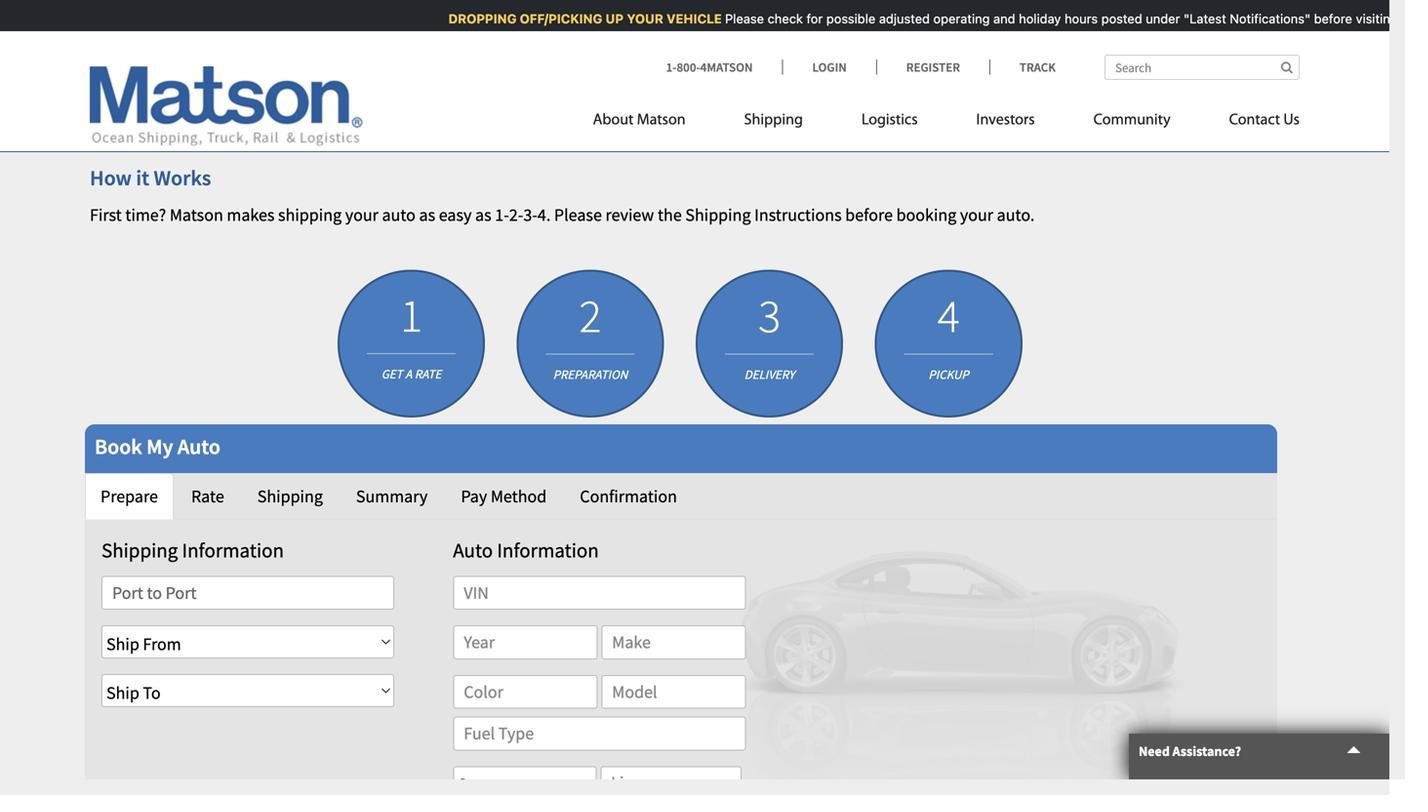 Task type: describe. For each thing, give the bounding box(es) containing it.
get for get a rate
[[381, 367, 403, 383]]

Year text field
[[453, 626, 598, 660]]

shipping your vehicle between the mainland and hawaii, alaska or guam/micronesia                                         is easy! matson is proud to offer the most frequent, dependable service in the                                         trade. we're the auto shipping specialists -- we treat your auto carefully and                                         our people are professionals.
[[90, 0, 1320, 47]]

1 vertical spatial conditions
[[770, 121, 850, 143]]

hawaii,
[[450, 0, 504, 19]]

assistance?
[[1173, 743, 1242, 761]]

trade.
[[1276, 0, 1320, 19]]

Fuel Type text field
[[453, 717, 746, 751]]

the right we're
[[135, 25, 159, 47]]

1 horizontal spatial auto
[[453, 538, 493, 564]]

dropping
[[446, 11, 514, 26]]

vehicle
[[664, 11, 719, 26]]

community
[[1094, 113, 1171, 128]]

need
[[1139, 743, 1170, 761]]

"latest
[[1181, 11, 1224, 26]]

summary
[[356, 486, 428, 508]]

alaska,
[[319, 121, 371, 143]]

delivery
[[745, 367, 795, 383]]

possible
[[824, 11, 873, 26]]

1 horizontal spatial shipping link
[[715, 103, 833, 143]]

confirmation
[[580, 486, 678, 508]]

1 - from the left
[[346, 25, 352, 47]]

easy
[[439, 204, 472, 226]]

method
[[491, 486, 547, 508]]

0 horizontal spatial of
[[504, 73, 518, 95]]

offer
[[907, 0, 941, 19]]

book my auto
[[95, 433, 221, 460]]

1-800-4matson link
[[666, 59, 783, 75]]

login
[[813, 59, 847, 75]]

pay                                                 method link
[[446, 473, 563, 520]]

3
[[759, 286, 781, 345]]

booking
[[897, 204, 957, 226]]

1 is from the left
[[711, 0, 723, 19]]

posted
[[1099, 11, 1140, 26]]

your down alaska,
[[345, 204, 379, 226]]

Model text field
[[602, 675, 746, 709]]

how it works
[[90, 164, 211, 191]]

the right review
[[658, 204, 682, 226]]

register link
[[877, 59, 990, 75]]

instructions
[[755, 204, 842, 226]]

2-
[[509, 204, 524, 226]]

2 vertical spatial matson
[[170, 204, 223, 226]]

0 horizontal spatial before
[[846, 204, 893, 226]]

4matson
[[701, 59, 753, 75]]

a for rate
[[405, 367, 412, 383]]

2 horizontal spatial for
[[804, 11, 820, 26]]

logistics
[[862, 113, 918, 128]]

guam/micronesia inside shipping your vehicle between the mainland and hawaii, alaska or guam/micronesia                                         is easy! matson is proud to offer the most frequent, dependable service in the                                         trade. we're the auto shipping specialists -- we treat your auto carefully and                                         our people are professionals.
[[578, 0, 708, 19]]

shipping left instructions
[[686, 204, 751, 226]]

pay
[[461, 486, 487, 508]]

logistics link
[[833, 103, 948, 143]]

1 horizontal spatial 1-
[[666, 59, 677, 75]]

preparation
[[553, 367, 628, 383]]

VIN text field
[[453, 576, 746, 610]]

auto information
[[453, 538, 599, 564]]

4.
[[538, 204, 551, 226]]

blue matson logo with ocean, shipping, truck, rail and logistics written beneath it. image
[[90, 67, 363, 147]]

about matson link
[[593, 103, 715, 143]]

visiting
[[1354, 11, 1396, 26]]

and up about matson
[[624, 73, 652, 95]]

1-800-4matson
[[666, 59, 753, 75]]

hours
[[1062, 11, 1095, 26]]

1 as from the left
[[419, 204, 436, 226]]

works
[[154, 164, 211, 191]]

and left the holiday
[[991, 11, 1013, 26]]

0 vertical spatial auto
[[178, 433, 221, 460]]

0 horizontal spatial auto
[[163, 25, 196, 47]]

for matson's alaska bill of lading terms and conditions
[[445, 121, 850, 143]]

and right hawaii
[[312, 73, 340, 95]]

makes
[[227, 204, 275, 226]]

need assistance?
[[1139, 743, 1242, 761]]

check
[[765, 11, 800, 26]]

off/picking
[[517, 11, 600, 26]]

here
[[129, 73, 162, 95]]

pay                                                 method
[[461, 486, 547, 508]]

notifications"
[[1227, 11, 1308, 26]]

prepare link
[[85, 473, 174, 520]]

0 horizontal spatial between
[[159, 121, 223, 143]]

first
[[90, 204, 122, 226]]

Search search field
[[1105, 55, 1300, 80]]

shipping between tacoma and alaska,
[[90, 121, 375, 143]]

track
[[1020, 59, 1056, 75]]

the right offer
[[945, 0, 969, 19]]

click here link
[[90, 73, 165, 95]]

get a rate!
[[390, 277, 436, 279]]

matson's
[[189, 73, 254, 95]]

summary link
[[341, 473, 444, 520]]

4
[[938, 286, 960, 345]]

it
[[136, 164, 149, 191]]

register
[[907, 59, 961, 75]]

treat
[[386, 25, 420, 47]]

dependable
[[1084, 0, 1173, 19]]

book
[[95, 433, 142, 460]]

u
[[1399, 11, 1406, 26]]

vehicle
[[196, 0, 248, 19]]

and left alaska,
[[287, 121, 316, 143]]

pickup
[[929, 367, 969, 383]]

1 horizontal spatial rate
[[415, 367, 442, 383]]

1
[[400, 286, 423, 345]]

0 vertical spatial lading
[[522, 73, 572, 95]]

1 vertical spatial alaska
[[540, 121, 588, 143]]

1 vertical spatial bill
[[591, 121, 615, 143]]

are
[[680, 25, 703, 47]]

we
[[361, 25, 382, 47]]

rate!
[[415, 277, 436, 279]]

0 vertical spatial before
[[1312, 11, 1350, 26]]



Task type: locate. For each thing, give the bounding box(es) containing it.
and down or
[[565, 25, 593, 47]]

0 vertical spatial shipping
[[200, 25, 263, 47]]

a
[[407, 277, 413, 279], [405, 367, 412, 383]]

a left rate! at the top left
[[407, 277, 413, 279]]

for right check
[[804, 11, 820, 26]]

lading down carefully
[[522, 73, 572, 95]]

about matson
[[593, 113, 686, 128]]

alaska up carefully
[[508, 0, 556, 19]]

0 horizontal spatial information
[[182, 538, 284, 564]]

specialists
[[267, 25, 343, 47]]

conditions down login link
[[770, 121, 850, 143]]

rate
[[415, 367, 442, 383], [191, 486, 224, 508]]

0 vertical spatial a
[[407, 277, 413, 279]]

between inside shipping your vehicle between the mainland and hawaii, alaska or guam/micronesia                                         is easy! matson is proud to offer the most frequent, dependable service in the                                         trade. we're the auto shipping specialists -- we treat your auto carefully and                                         our people are professionals.
[[251, 0, 315, 19]]

1 vertical spatial terms
[[690, 121, 735, 143]]

get
[[390, 277, 405, 279], [381, 367, 403, 383]]

1 vertical spatial guam/micronesia
[[343, 73, 473, 95]]

between up specialists
[[251, 0, 315, 19]]

shipping right makes on the left top of page
[[278, 204, 342, 226]]

before left visiting
[[1312, 11, 1350, 26]]

our
[[596, 25, 622, 47]]

Color text field
[[453, 675, 598, 709]]

0 vertical spatial get
[[390, 277, 405, 279]]

as left easy
[[419, 204, 436, 226]]

shipping inside shipping your vehicle between the mainland and hawaii, alaska or guam/micronesia                                         is easy! matson is proud to offer the most frequent, dependable service in the                                         trade. we're the auto shipping specialists -- we treat your auto carefully and                                         our people are professionals.
[[90, 0, 155, 19]]

bill up review
[[591, 121, 615, 143]]

lading
[[522, 73, 572, 95], [636, 121, 686, 143]]

1 horizontal spatial lading
[[636, 121, 686, 143]]

0 horizontal spatial bill
[[476, 73, 500, 95]]

guam/micronesia
[[578, 0, 708, 19], [343, 73, 473, 95]]

track link
[[990, 59, 1056, 75]]

click
[[90, 73, 125, 95]]

1 vertical spatial 1-
[[495, 204, 509, 226]]

most
[[973, 0, 1010, 19]]

auto down hawaii,
[[461, 25, 494, 47]]

between
[[251, 0, 315, 19], [159, 121, 223, 143]]

tacoma
[[226, 121, 284, 143]]

matson inside shipping your vehicle between the mainland and hawaii, alaska or guam/micronesia                                         is easy! matson is proud to offer the most frequent, dependable service in the                                         trade. we're the auto shipping specialists -- we treat your auto carefully and                                         our people are professionals.
[[768, 0, 822, 19]]

1 horizontal spatial shipping
[[278, 204, 342, 226]]

contact us
[[1230, 113, 1300, 128]]

2 horizontal spatial matson
[[768, 0, 822, 19]]

auto right my
[[178, 433, 221, 460]]

frequent,
[[1013, 0, 1081, 19]]

between up works
[[159, 121, 223, 143]]

get a rate
[[381, 367, 442, 383]]

shipping up we're
[[90, 0, 155, 19]]

0 vertical spatial conditions
[[655, 73, 735, 95]]

1 horizontal spatial information
[[497, 538, 599, 564]]

1 horizontal spatial conditions
[[770, 121, 850, 143]]

before
[[1312, 11, 1350, 26], [846, 204, 893, 226]]

the right "in"
[[1249, 0, 1273, 19]]

None search field
[[1105, 55, 1300, 80]]

1 horizontal spatial between
[[251, 0, 315, 19]]

carefully
[[498, 25, 561, 47]]

0 horizontal spatial terms
[[575, 73, 620, 95]]

0 horizontal spatial conditions
[[655, 73, 735, 95]]

a down 1
[[405, 367, 412, 383]]

auto down the vehicle
[[163, 25, 196, 47]]

alaska left about
[[540, 121, 588, 143]]

1 horizontal spatial is
[[825, 0, 837, 19]]

matson right about
[[637, 113, 686, 128]]

and down the 4matson
[[738, 121, 767, 143]]

1 horizontal spatial matson
[[637, 113, 686, 128]]

for right the 'here'
[[165, 73, 186, 95]]

1 vertical spatial please
[[554, 204, 602, 226]]

before left booking
[[846, 204, 893, 226]]

guam/micronesia up people
[[578, 0, 708, 19]]

shipping inside shipping your vehicle between the mainland and hawaii, alaska or guam/micronesia                                         is easy! matson is proud to offer the most frequent, dependable service in the                                         trade. we're the auto shipping specialists -- we treat your auto carefully and                                         our people are professionals.
[[200, 25, 263, 47]]

your right treat
[[424, 25, 457, 47]]

0 horizontal spatial shipping
[[200, 25, 263, 47]]

matson's
[[472, 121, 536, 143]]

shipping for shipping your vehicle between the mainland and hawaii, alaska or guam/micronesia                                         is easy! matson is proud to offer the most frequent, dependable service in the                                         trade. we're the auto shipping specialists -- we treat your auto carefully and                                         our people are professionals.
[[90, 0, 155, 19]]

people
[[625, 25, 676, 47]]

0 horizontal spatial matson
[[170, 204, 223, 226]]

0 vertical spatial 1-
[[666, 59, 677, 75]]

0 vertical spatial shipping link
[[715, 103, 833, 143]]

matson down works
[[170, 204, 223, 226]]

terms down 1-800-4matson
[[690, 121, 735, 143]]

auto.
[[997, 204, 1035, 226]]

adjusted
[[876, 11, 927, 26]]

Make text field
[[602, 626, 746, 660]]

please left check
[[722, 11, 761, 26]]

1 vertical spatial between
[[159, 121, 223, 143]]

lading right about
[[636, 121, 686, 143]]

0 vertical spatial guam/micronesia
[[578, 0, 708, 19]]

2 is from the left
[[825, 0, 837, 19]]

1 horizontal spatial for
[[448, 121, 469, 143]]

terms
[[575, 73, 620, 95], [690, 121, 735, 143]]

shipping for the left shipping link
[[258, 486, 323, 508]]

shipping for shipping between tacoma and alaska,
[[90, 121, 155, 143]]

information for shipping information
[[182, 538, 284, 564]]

get for get a rate!
[[390, 277, 405, 279]]

guam/micronesia down treat
[[343, 73, 473, 95]]

get down 1
[[381, 367, 403, 383]]

us
[[1284, 113, 1300, 128]]

for
[[804, 11, 820, 26], [165, 73, 186, 95], [448, 121, 469, 143]]

2 information from the left
[[497, 538, 599, 564]]

rate up shipping information
[[191, 486, 224, 508]]

1 vertical spatial shipping link
[[242, 473, 339, 520]]

0 vertical spatial alaska
[[508, 0, 556, 19]]

how
[[90, 164, 132, 191]]

information
[[182, 538, 284, 564], [497, 538, 599, 564]]

of up matson's
[[504, 73, 518, 95]]

first time? matson makes shipping your auto as easy as 1-2-3-4. please review the                                                   shipping instructions before booking your auto.
[[90, 204, 1035, 226]]

your left the auto.
[[961, 204, 994, 226]]

up
[[603, 11, 621, 26]]

0 horizontal spatial auto
[[178, 433, 221, 460]]

as right easy
[[476, 204, 492, 226]]

0 horizontal spatial as
[[419, 204, 436, 226]]

-
[[346, 25, 352, 47], [352, 25, 357, 47]]

please right the '4.'
[[554, 204, 602, 226]]

mainland
[[346, 0, 415, 19]]

0 vertical spatial matson
[[768, 0, 822, 19]]

1- down people
[[666, 59, 677, 75]]

contact us link
[[1201, 103, 1300, 143]]

1 horizontal spatial guam/micronesia
[[578, 0, 708, 19]]

bill up matson's
[[476, 73, 500, 95]]

dropping off/picking up your vehicle please check for possible adjusted operating and holiday hours posted under "latest notifications" before visiting u
[[446, 11, 1406, 26]]

1 vertical spatial rate
[[191, 486, 224, 508]]

or
[[559, 0, 575, 19]]

1- left 3-
[[495, 204, 509, 226]]

conditions down are
[[655, 73, 735, 95]]

terms up about
[[575, 73, 620, 95]]

1-
[[666, 59, 677, 75], [495, 204, 509, 226]]

0 horizontal spatial please
[[554, 204, 602, 226]]

professionals.
[[707, 25, 809, 47]]

0 vertical spatial terms
[[575, 73, 620, 95]]

under
[[1143, 11, 1178, 26]]

rate link
[[176, 473, 240, 520]]

1 vertical spatial for
[[165, 73, 186, 95]]

1 vertical spatial lading
[[636, 121, 686, 143]]

1 horizontal spatial as
[[476, 204, 492, 226]]

shipping up how
[[90, 121, 155, 143]]

auto
[[178, 433, 221, 460], [453, 538, 493, 564]]

3-
[[524, 204, 538, 226]]

1 horizontal spatial before
[[1312, 11, 1350, 26]]

0 vertical spatial of
[[504, 73, 518, 95]]

0 horizontal spatial lading
[[522, 73, 572, 95]]

matson up professionals.
[[768, 0, 822, 19]]

as
[[419, 204, 436, 226], [476, 204, 492, 226]]

auto
[[163, 25, 196, 47], [461, 25, 494, 47], [382, 204, 416, 226]]

1 vertical spatial of
[[618, 121, 633, 143]]

your left the vehicle
[[159, 0, 192, 19]]

alaska inside shipping your vehicle between the mainland and hawaii, alaska or guam/micronesia                                         is easy! matson is proud to offer the most frequent, dependable service in the                                         trade. we're the auto shipping specialists -- we treat your auto carefully and                                         our people are professionals.
[[508, 0, 556, 19]]

of up review
[[618, 121, 633, 143]]

about
[[593, 113, 634, 128]]

auto left easy
[[382, 204, 416, 226]]

0 vertical spatial please
[[722, 11, 761, 26]]

0 horizontal spatial guam/micronesia
[[343, 73, 473, 95]]

None text field
[[102, 576, 394, 610]]

shipping link down the 4matson
[[715, 103, 833, 143]]

2 as from the left
[[476, 204, 492, 226]]

shipping inside top menu navigation
[[745, 113, 803, 128]]

0 vertical spatial for
[[804, 11, 820, 26]]

for left matson's
[[448, 121, 469, 143]]

0 vertical spatial between
[[251, 0, 315, 19]]

search image
[[1282, 61, 1294, 74]]

shipping information
[[102, 538, 284, 564]]

0 horizontal spatial for
[[165, 73, 186, 95]]

proud
[[840, 0, 885, 19]]

and
[[418, 0, 446, 19], [991, 11, 1013, 26], [565, 25, 593, 47], [312, 73, 340, 95], [624, 73, 652, 95], [287, 121, 316, 143], [738, 121, 767, 143]]

matson
[[768, 0, 822, 19], [637, 113, 686, 128], [170, 204, 223, 226]]

information for auto information
[[497, 538, 599, 564]]

login link
[[783, 59, 877, 75]]

1 vertical spatial before
[[846, 204, 893, 226]]

0 vertical spatial bill
[[476, 73, 500, 95]]

1 vertical spatial get
[[381, 367, 403, 383]]

0 horizontal spatial rate
[[191, 486, 224, 508]]

shipping down prepare link
[[102, 538, 178, 564]]

matson inside about matson link
[[637, 113, 686, 128]]

your
[[624, 11, 661, 26]]

is left easy!
[[711, 0, 723, 19]]

1 vertical spatial auto
[[453, 538, 493, 564]]

shipping down the 4matson
[[745, 113, 803, 128]]

hawaii
[[258, 73, 308, 95]]

shipping right rate link
[[258, 486, 323, 508]]

time?
[[125, 204, 166, 226]]

review
[[606, 204, 655, 226]]

information down method
[[497, 538, 599, 564]]

1 information from the left
[[182, 538, 284, 564]]

1 vertical spatial shipping
[[278, 204, 342, 226]]

1 horizontal spatial terms
[[690, 121, 735, 143]]

investors link
[[948, 103, 1065, 143]]

rate down 1
[[415, 367, 442, 383]]

shipping down the vehicle
[[200, 25, 263, 47]]

easy!
[[726, 0, 764, 19]]

the up specialists
[[319, 0, 343, 19]]

confirmation link
[[565, 473, 693, 520]]

information down rate link
[[182, 538, 284, 564]]

prepare
[[101, 486, 158, 508]]

2 vertical spatial for
[[448, 121, 469, 143]]

0 horizontal spatial shipping link
[[242, 473, 339, 520]]

2 horizontal spatial auto
[[461, 25, 494, 47]]

auto down pay on the left bottom
[[453, 538, 493, 564]]

and up treat
[[418, 0, 446, 19]]

holiday
[[1016, 11, 1059, 26]]

community link
[[1065, 103, 1201, 143]]

investors
[[977, 113, 1036, 128]]

1 horizontal spatial auto
[[382, 204, 416, 226]]

shipping link right rate link
[[242, 473, 339, 520]]

my
[[147, 433, 173, 460]]

shipping for shipping information
[[102, 538, 178, 564]]

1 horizontal spatial of
[[618, 121, 633, 143]]

0 vertical spatial rate
[[415, 367, 442, 383]]

alaska
[[508, 0, 556, 19], [540, 121, 588, 143]]

2 - from the left
[[352, 25, 357, 47]]

1 horizontal spatial bill
[[591, 121, 615, 143]]

0 horizontal spatial 1-
[[495, 204, 509, 226]]

a for rate!
[[407, 277, 413, 279]]

0 horizontal spatial is
[[711, 0, 723, 19]]

1 horizontal spatial please
[[722, 11, 761, 26]]

shipping link
[[715, 103, 833, 143], [242, 473, 339, 520]]

top menu navigation
[[593, 103, 1300, 143]]

1 vertical spatial a
[[405, 367, 412, 383]]

1 vertical spatial matson
[[637, 113, 686, 128]]

is left proud
[[825, 0, 837, 19]]

800-
[[677, 59, 701, 75]]

get left rate! at the top left
[[390, 277, 405, 279]]

of
[[504, 73, 518, 95], [618, 121, 633, 143]]

operating
[[931, 11, 987, 26]]



Task type: vqa. For each thing, say whether or not it's contained in the screenshot.
'How'
yes



